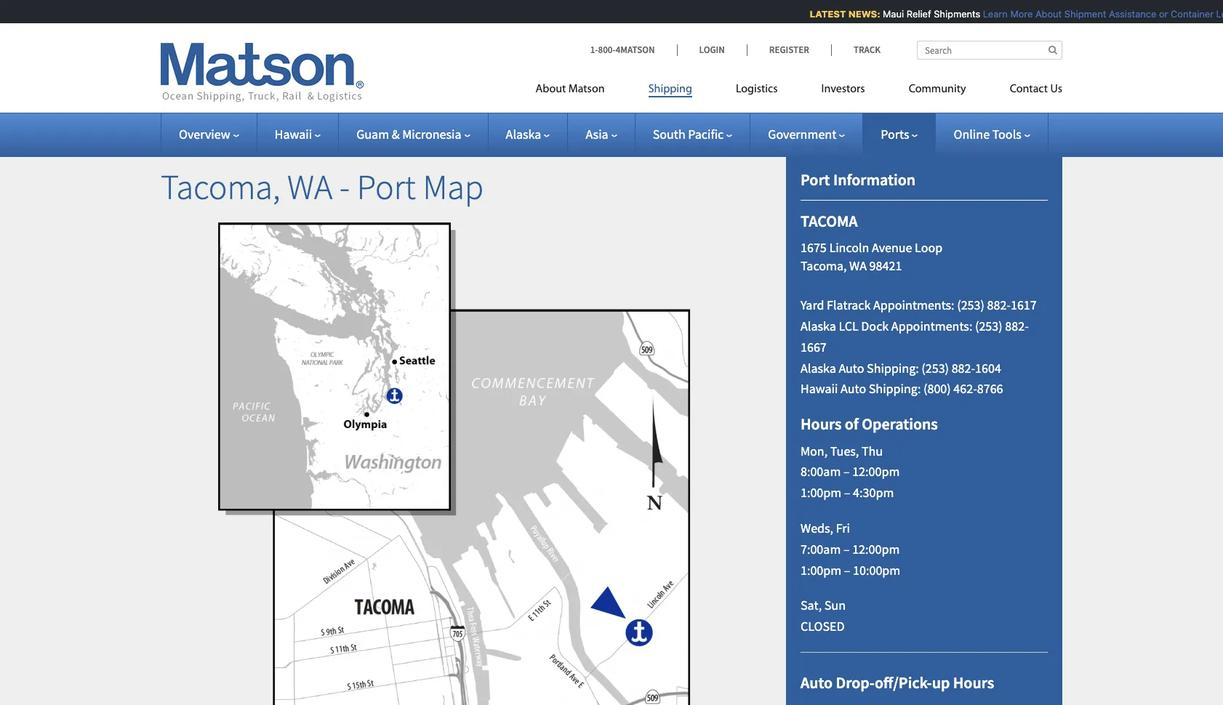 Task type: describe. For each thing, give the bounding box(es) containing it.
map
[[423, 165, 484, 209]]

closed
[[801, 618, 845, 635]]

contact
[[1010, 84, 1048, 95]]

0 vertical spatial alaska
[[506, 126, 541, 143]]

1 vertical spatial shipping:
[[869, 381, 921, 397]]

12:00pm inside mon, tues, thu 8:00am – 12:00pm 1:00pm – 4:30pm
[[852, 463, 900, 480]]

8:00am
[[801, 463, 841, 480]]

micronesia
[[402, 126, 461, 143]]

track
[[854, 44, 881, 56]]

0 vertical spatial auto
[[839, 360, 864, 376]]

government link
[[768, 126, 845, 143]]

logistics link
[[714, 76, 799, 106]]

register
[[769, 44, 809, 56]]

mon,
[[801, 443, 828, 459]]

contact us
[[1010, 84, 1062, 95]]

track link
[[831, 44, 881, 56]]

0 vertical spatial wa
[[287, 165, 332, 209]]

yard
[[801, 297, 824, 314]]

0 horizontal spatial hours
[[801, 414, 842, 434]]

-
[[339, 165, 350, 209]]

maui
[[877, 8, 898, 20]]

alaska link
[[506, 126, 550, 143]]

fri
[[836, 520, 850, 537]]

latest
[[804, 8, 841, 20]]

logistics
[[736, 84, 778, 95]]

hours of operations
[[801, 414, 938, 434]]

asia
[[586, 126, 608, 143]]

1-800-4matson
[[590, 44, 655, 56]]

sat, sun closed
[[801, 597, 846, 635]]

flatrack
[[827, 297, 871, 314]]

auto drop-off/pick-up hours
[[801, 673, 994, 693]]

government
[[768, 126, 836, 143]]

1604
[[975, 360, 1001, 376]]

weds,
[[801, 520, 833, 537]]

online
[[954, 126, 990, 143]]

2 vertical spatial (253)
[[921, 360, 949, 376]]

drop-
[[836, 673, 875, 693]]

weds, fri 7:00am – 12:00pm 1:00pm – 10:00pm
[[801, 520, 900, 578]]

1 vertical spatial 882-
[[1005, 318, 1029, 334]]

1-800-4matson link
[[590, 44, 677, 56]]

1675
[[801, 239, 827, 256]]

or
[[1154, 8, 1163, 20]]

more
[[1005, 8, 1027, 20]]

1 vertical spatial hours
[[953, 673, 994, 693]]

about matson link
[[536, 76, 627, 106]]

4matson
[[616, 44, 655, 56]]

12:00pm inside weds, fri 7:00am – 12:00pm 1:00pm – 10:00pm
[[852, 541, 900, 558]]

hawaii inside the yard flatrack appointments: (253) 882-1617 alaska lcl dock appointments: (253) 882- 1667 alaska auto shipping: (253) 882-1604 hawaii auto shipping: (800) 462-8766
[[801, 381, 838, 397]]

1675 lincoln avenue loop tacoma, wa 98421
[[801, 239, 942, 274]]

asia link
[[586, 126, 617, 143]]

about matson
[[536, 84, 605, 95]]

1 vertical spatial appointments:
[[891, 318, 972, 334]]

south
[[653, 126, 685, 143]]

98421
[[869, 258, 902, 274]]

investors link
[[799, 76, 887, 106]]

south pacific
[[653, 126, 724, 143]]

tacoma, wa - port map
[[161, 165, 484, 209]]

shipping link
[[627, 76, 714, 106]]

up
[[932, 673, 950, 693]]

overview
[[179, 126, 230, 143]]

community
[[909, 84, 966, 95]]

relief
[[901, 8, 926, 20]]

learn more about shipment assistance or container loa link
[[978, 8, 1223, 20]]

0 vertical spatial shipping:
[[867, 360, 919, 376]]

top menu navigation
[[536, 76, 1062, 106]]

thu
[[862, 443, 883, 459]]

tacoma, inside 1675 lincoln avenue loop tacoma, wa 98421
[[801, 258, 847, 274]]

shipment
[[1059, 8, 1101, 20]]

news:
[[843, 8, 875, 20]]

sat,
[[801, 597, 822, 614]]

community link
[[887, 76, 988, 106]]

us
[[1050, 84, 1062, 95]]

login link
[[677, 44, 747, 56]]

(800)
[[923, 381, 951, 397]]

avenue
[[872, 239, 912, 256]]

0 vertical spatial appointments:
[[873, 297, 954, 314]]

800-
[[598, 44, 616, 56]]

1-
[[590, 44, 598, 56]]

lcl
[[839, 318, 859, 334]]

blue matson logo with ocean, shipping, truck, rail and logistics written beneath it. image
[[161, 43, 364, 103]]

port information
[[801, 169, 916, 190]]

1 horizontal spatial port
[[801, 169, 830, 190]]

2 vertical spatial 882-
[[952, 360, 975, 376]]

dock
[[861, 318, 889, 334]]

container
[[1165, 8, 1208, 20]]



Task type: locate. For each thing, give the bounding box(es) containing it.
online tools
[[954, 126, 1021, 143]]

2 vertical spatial auto
[[801, 673, 833, 693]]

sun
[[824, 597, 846, 614]]

1 horizontal spatial hawaii
[[801, 381, 838, 397]]

0 vertical spatial hours
[[801, 414, 842, 434]]

1 vertical spatial 1:00pm
[[801, 562, 841, 578]]

operations
[[862, 414, 938, 434]]

investors
[[821, 84, 865, 95]]

1 1:00pm from the top
[[801, 484, 841, 501]]

off/pick-
[[875, 673, 932, 693]]

1 vertical spatial hawaii
[[801, 381, 838, 397]]

1:00pm down "8:00am" in the bottom right of the page
[[801, 484, 841, 501]]

hours right up
[[953, 673, 994, 693]]

1 12:00pm from the top
[[852, 463, 900, 480]]

about left matson
[[536, 84, 566, 95]]

section containing port information
[[768, 134, 1081, 705]]

lincoln
[[829, 239, 869, 256]]

0 horizontal spatial hawaii
[[275, 126, 312, 143]]

shipping:
[[867, 360, 919, 376], [869, 381, 921, 397]]

about inside about matson link
[[536, 84, 566, 95]]

auto up of
[[841, 381, 866, 397]]

hours up "mon,"
[[801, 414, 842, 434]]

auto
[[839, 360, 864, 376], [841, 381, 866, 397], [801, 673, 833, 693]]

wa
[[287, 165, 332, 209], [849, 258, 867, 274]]

– down tues,
[[843, 463, 850, 480]]

1 vertical spatial 12:00pm
[[852, 541, 900, 558]]

– left 4:30pm
[[844, 484, 850, 501]]

&
[[392, 126, 400, 143]]

2 1:00pm from the top
[[801, 562, 841, 578]]

10:00pm
[[853, 562, 900, 578]]

0 horizontal spatial about
[[536, 84, 566, 95]]

1:00pm inside mon, tues, thu 8:00am – 12:00pm 1:00pm – 4:30pm
[[801, 484, 841, 501]]

hours
[[801, 414, 842, 434], [953, 673, 994, 693]]

matson
[[568, 84, 605, 95]]

1 vertical spatial alaska
[[801, 318, 836, 334]]

port up tacoma
[[801, 169, 830, 190]]

1 vertical spatial about
[[536, 84, 566, 95]]

assistance
[[1103, 8, 1151, 20]]

contact us link
[[988, 76, 1062, 106]]

1 vertical spatial (253)
[[975, 318, 1003, 334]]

hawaii down 1667
[[801, 381, 838, 397]]

alaska
[[506, 126, 541, 143], [801, 318, 836, 334], [801, 360, 836, 376]]

0 vertical spatial about
[[1030, 8, 1056, 20]]

information
[[833, 169, 916, 190]]

1617
[[1011, 297, 1037, 314]]

guam & micronesia
[[356, 126, 461, 143]]

online tools link
[[954, 126, 1030, 143]]

882- up the 1604
[[987, 297, 1011, 314]]

tacoma
[[801, 211, 858, 232]]

alaska down about matson
[[506, 126, 541, 143]]

1 horizontal spatial tacoma,
[[801, 258, 847, 274]]

yard flatrack appointments: (253) 882-1617 alaska lcl dock appointments: (253) 882- 1667 alaska auto shipping: (253) 882-1604 hawaii auto shipping: (800) 462-8766
[[801, 297, 1037, 397]]

guam & micronesia link
[[356, 126, 470, 143]]

(253) left 1617
[[957, 297, 984, 314]]

port
[[357, 165, 416, 209], [801, 169, 830, 190]]

wa inside 1675 lincoln avenue loop tacoma, wa 98421
[[849, 258, 867, 274]]

port right -
[[357, 165, 416, 209]]

1:00pm inside weds, fri 7:00am – 12:00pm 1:00pm – 10:00pm
[[801, 562, 841, 578]]

12:00pm up 4:30pm
[[852, 463, 900, 480]]

Search search field
[[917, 41, 1062, 60]]

section
[[768, 134, 1081, 705]]

pacific
[[688, 126, 724, 143]]

ports
[[881, 126, 909, 143]]

hawaii up tacoma, wa - port map
[[275, 126, 312, 143]]

1 vertical spatial wa
[[849, 258, 867, 274]]

latest news: maui relief shipments learn more about shipment assistance or container loa
[[804, 8, 1223, 20]]

0 horizontal spatial port
[[357, 165, 416, 209]]

wa left -
[[287, 165, 332, 209]]

2 vertical spatial alaska
[[801, 360, 836, 376]]

alaska down 1667
[[801, 360, 836, 376]]

auto down lcl
[[839, 360, 864, 376]]

0 vertical spatial hawaii
[[275, 126, 312, 143]]

2 12:00pm from the top
[[852, 541, 900, 558]]

learn
[[978, 8, 1002, 20]]

12:00pm up 10:00pm
[[852, 541, 900, 558]]

0 horizontal spatial wa
[[287, 165, 332, 209]]

appointments: right dock
[[891, 318, 972, 334]]

of
[[845, 414, 859, 434]]

wa down the lincoln
[[849, 258, 867, 274]]

ports link
[[881, 126, 918, 143]]

tacoma, down "1675"
[[801, 258, 847, 274]]

hawaii
[[275, 126, 312, 143], [801, 381, 838, 397]]

– down fri
[[843, 541, 850, 558]]

shipping
[[648, 84, 692, 95]]

shipments
[[928, 8, 975, 20]]

login
[[699, 44, 725, 56]]

1667
[[801, 339, 827, 355]]

0 vertical spatial 882-
[[987, 297, 1011, 314]]

mon, tues, thu 8:00am – 12:00pm 1:00pm – 4:30pm
[[801, 443, 900, 501]]

auto left drop-
[[801, 673, 833, 693]]

882- down 1617
[[1005, 318, 1029, 334]]

overview link
[[179, 126, 239, 143]]

462-
[[954, 381, 977, 397]]

shipping: up operations
[[869, 381, 921, 397]]

1 horizontal spatial about
[[1030, 8, 1056, 20]]

882- up 462-
[[952, 360, 975, 376]]

1:00pm down the 7:00am
[[801, 562, 841, 578]]

tues,
[[830, 443, 859, 459]]

south pacific link
[[653, 126, 732, 143]]

1 vertical spatial auto
[[841, 381, 866, 397]]

alaska up 1667
[[801, 318, 836, 334]]

0 vertical spatial (253)
[[957, 297, 984, 314]]

(253) up the 1604
[[975, 318, 1003, 334]]

tacoma, down overview link
[[161, 165, 280, 209]]

1 horizontal spatial hours
[[953, 673, 994, 693]]

1 horizontal spatial wa
[[849, 258, 867, 274]]

0 horizontal spatial tacoma,
[[161, 165, 280, 209]]

appointments:
[[873, 297, 954, 314], [891, 318, 972, 334]]

shipping: down dock
[[867, 360, 919, 376]]

None search field
[[917, 41, 1062, 60]]

1:00pm
[[801, 484, 841, 501], [801, 562, 841, 578]]

8766
[[977, 381, 1003, 397]]

0 vertical spatial 12:00pm
[[852, 463, 900, 480]]

1 vertical spatial tacoma,
[[801, 258, 847, 274]]

register link
[[747, 44, 831, 56]]

loop
[[915, 239, 942, 256]]

search image
[[1048, 45, 1057, 55]]

12:00pm
[[852, 463, 900, 480], [852, 541, 900, 558]]

loa
[[1211, 8, 1223, 20]]

about right more in the top right of the page
[[1030, 8, 1056, 20]]

0 vertical spatial tacoma,
[[161, 165, 280, 209]]

4:30pm
[[853, 484, 894, 501]]

guam
[[356, 126, 389, 143]]

(253) up (800)
[[921, 360, 949, 376]]

0 vertical spatial 1:00pm
[[801, 484, 841, 501]]

– left 10:00pm
[[844, 562, 850, 578]]

7:00am
[[801, 541, 841, 558]]

appointments: up dock
[[873, 297, 954, 314]]

hawaii link
[[275, 126, 321, 143]]

882-
[[987, 297, 1011, 314], [1005, 318, 1029, 334], [952, 360, 975, 376]]

tools
[[992, 126, 1021, 143]]



Task type: vqa. For each thing, say whether or not it's contained in the screenshot.
minutes
no



